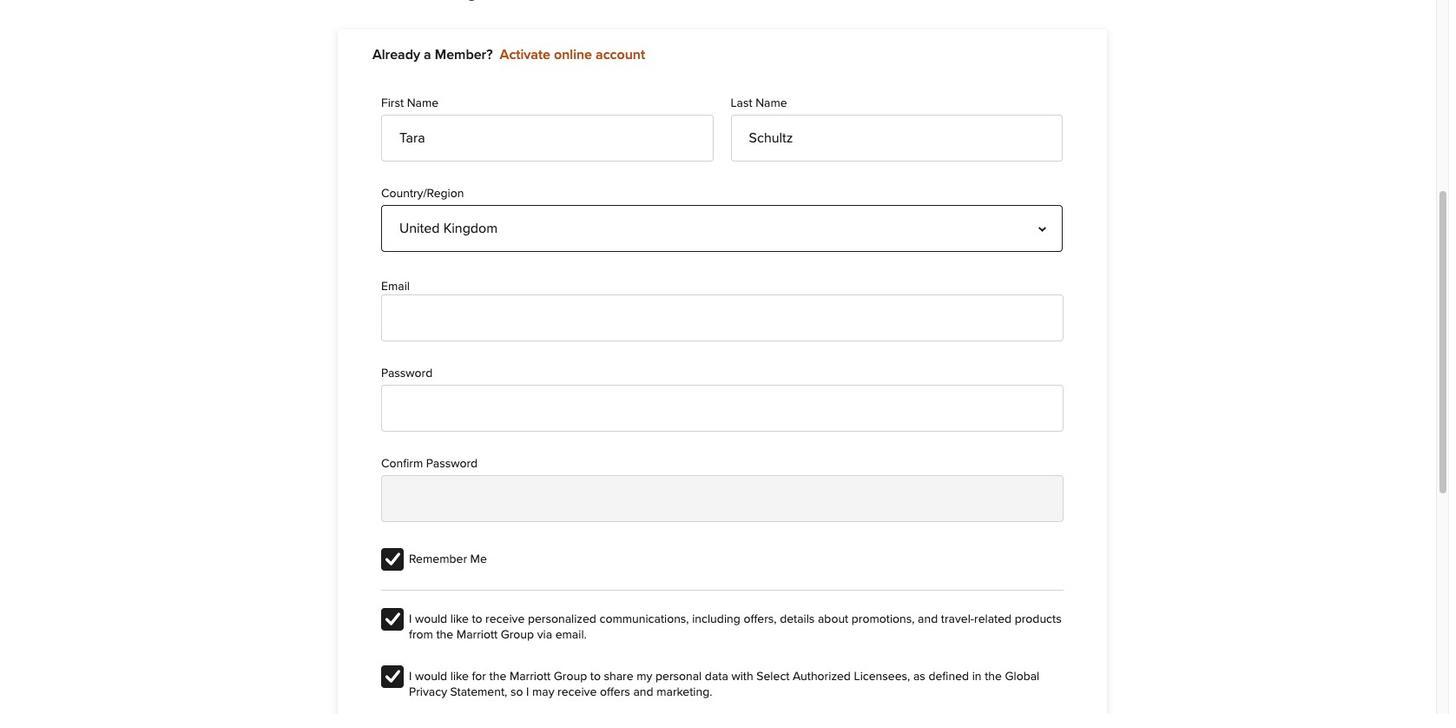 Task type: describe. For each thing, give the bounding box(es) containing it.
a
[[424, 48, 431, 62]]

Email text field
[[381, 294, 1064, 341]]

member?
[[435, 48, 493, 62]]

activate
[[500, 48, 551, 62]]

Last Name text field
[[731, 115, 1063, 162]]

united kingdom
[[400, 222, 498, 236]]

kingdom
[[444, 222, 498, 236]]

Password password field
[[381, 385, 1064, 432]]

confirm
[[381, 458, 423, 470]]

i would like for the marriott group to share my personal data with select authorized licensees, as defined in the global privacy statement, so i may receive offers and marketing.
[[409, 671, 1040, 698]]

offers,
[[744, 613, 777, 625]]

for
[[472, 671, 486, 683]]

in
[[973, 671, 982, 683]]

password
[[381, 367, 433, 379]]

global
[[1005, 671, 1040, 683]]

communications,
[[600, 613, 689, 625]]

so
[[511, 686, 523, 698]]

already a member? activate online account
[[373, 48, 645, 62]]

related
[[975, 613, 1012, 625]]

receive inside i would like to receive personalized communications, including offers, details about promotions, and travel-related products from the marriott group via email.
[[486, 613, 525, 625]]

with
[[732, 671, 754, 683]]

first
[[381, 98, 404, 110]]

group inside i would like to receive personalized communications, including offers, details about promotions, and travel-related products from the marriott group via email.
[[501, 629, 534, 641]]

would for i would like for the marriott group to share my personal data with select authorized licensees, as defined in the global privacy statement, so i may receive offers and marketing.
[[415, 671, 447, 683]]

defined
[[929, 671, 969, 683]]

licensees,
[[854, 671, 911, 683]]

activate online account link
[[500, 48, 645, 62]]

confirm password
[[381, 458, 478, 470]]

about
[[818, 613, 849, 625]]

already
[[373, 48, 420, 62]]

select
[[757, 671, 790, 683]]

country/region
[[381, 188, 464, 200]]

Confirm password password field
[[381, 475, 1064, 522]]

me
[[470, 553, 487, 565]]

password
[[426, 458, 478, 470]]

the inside i would like to receive personalized communications, including offers, details about promotions, and travel-related products from the marriott group via email.
[[436, 629, 454, 641]]

offers
[[600, 686, 630, 698]]

i would like to receive personalized communications, including offers, details about promotions, and travel-related products from the marriott group via email.
[[409, 613, 1062, 641]]

group inside i would like for the marriott group to share my personal data with select authorized licensees, as defined in the global privacy statement, so i may receive offers and marketing.
[[554, 671, 587, 683]]

last
[[731, 98, 753, 110]]

to inside i would like for the marriott group to share my personal data with select authorized licensees, as defined in the global privacy statement, so i may receive offers and marketing.
[[590, 671, 601, 683]]

my
[[637, 671, 653, 683]]

share
[[604, 671, 634, 683]]

1 horizontal spatial the
[[490, 671, 507, 683]]



Task type: vqa. For each thing, say whether or not it's contained in the screenshot.
'of'
no



Task type: locate. For each thing, give the bounding box(es) containing it.
marriott
[[457, 629, 498, 641], [510, 671, 551, 683]]

last name
[[731, 98, 788, 110]]

0 vertical spatial group
[[501, 629, 534, 641]]

the right in
[[985, 671, 1002, 683]]

1 horizontal spatial group
[[554, 671, 587, 683]]

1 horizontal spatial and
[[918, 613, 938, 625]]

0 horizontal spatial the
[[436, 629, 454, 641]]

like down remember me
[[451, 613, 469, 625]]

like inside i would like for the marriott group to share my personal data with select authorized licensees, as defined in the global privacy statement, so i may receive offers and marketing.
[[451, 671, 469, 683]]

the
[[436, 629, 454, 641], [490, 671, 507, 683], [985, 671, 1002, 683]]

0 horizontal spatial receive
[[486, 613, 525, 625]]

marriott inside i would like to receive personalized communications, including offers, details about promotions, and travel-related products from the marriott group via email.
[[457, 629, 498, 641]]

to left share
[[590, 671, 601, 683]]

like left for
[[451, 671, 469, 683]]

data
[[705, 671, 729, 683]]

and
[[918, 613, 938, 625], [634, 686, 654, 698]]

receive inside i would like for the marriott group to share my personal data with select authorized licensees, as defined in the global privacy statement, so i may receive offers and marketing.
[[558, 686, 597, 698]]

group
[[501, 629, 534, 641], [554, 671, 587, 683]]

personal
[[656, 671, 702, 683]]

receive right may
[[558, 686, 597, 698]]

marriott up for
[[457, 629, 498, 641]]

to
[[472, 613, 483, 625], [590, 671, 601, 683]]

i
[[409, 613, 412, 625], [409, 671, 412, 683], [526, 686, 529, 698]]

0 vertical spatial i
[[409, 613, 412, 625]]

email
[[381, 281, 410, 293]]

1 vertical spatial i
[[409, 671, 412, 683]]

2 horizontal spatial the
[[985, 671, 1002, 683]]

0 horizontal spatial group
[[501, 629, 534, 641]]

remember
[[409, 553, 467, 565]]

products
[[1015, 613, 1062, 625]]

0 horizontal spatial marriott
[[457, 629, 498, 641]]

from
[[409, 629, 433, 641]]

0 vertical spatial to
[[472, 613, 483, 625]]

would
[[415, 613, 447, 625], [415, 671, 447, 683]]

0 horizontal spatial to
[[472, 613, 483, 625]]

2 name from the left
[[756, 98, 788, 110]]

like
[[451, 613, 469, 625], [451, 671, 469, 683]]

0 vertical spatial like
[[451, 613, 469, 625]]

via
[[537, 629, 553, 641]]

1 like from the top
[[451, 613, 469, 625]]

travel-
[[941, 613, 975, 625]]

would up privacy in the left bottom of the page
[[415, 671, 447, 683]]

like for for
[[451, 671, 469, 683]]

receive
[[486, 613, 525, 625], [558, 686, 597, 698]]

to up for
[[472, 613, 483, 625]]

would up from
[[415, 613, 447, 625]]

1 vertical spatial receive
[[558, 686, 597, 698]]

2 would from the top
[[415, 671, 447, 683]]

the right for
[[490, 671, 507, 683]]

to inside i would like to receive personalized communications, including offers, details about promotions, and travel-related products from the marriott group via email.
[[472, 613, 483, 625]]

1 vertical spatial and
[[634, 686, 654, 698]]

name right first
[[407, 98, 439, 110]]

0 vertical spatial receive
[[486, 613, 525, 625]]

0 vertical spatial marriott
[[457, 629, 498, 641]]

i up privacy in the left bottom of the page
[[409, 671, 412, 683]]

i inside i would like to receive personalized communications, including offers, details about promotions, and travel-related products from the marriott group via email.
[[409, 613, 412, 625]]

2 vertical spatial i
[[526, 686, 529, 698]]

i for i would like for the marriott group to share my personal data with select authorized licensees, as defined in the global privacy statement, so i may receive offers and marketing.
[[409, 671, 412, 683]]

marriott up may
[[510, 671, 551, 683]]

would inside i would like to receive personalized communications, including offers, details about promotions, and travel-related products from the marriott group via email.
[[415, 613, 447, 625]]

and down my
[[634, 686, 654, 698]]

like for to
[[451, 613, 469, 625]]

1 name from the left
[[407, 98, 439, 110]]

details
[[780, 613, 815, 625]]

name for last name
[[756, 98, 788, 110]]

first name
[[381, 98, 439, 110]]

would for i would like to receive personalized communications, including offers, details about promotions, and travel-related products from the marriott group via email.
[[415, 613, 447, 625]]

may
[[532, 686, 555, 698]]

1 vertical spatial like
[[451, 671, 469, 683]]

0 vertical spatial would
[[415, 613, 447, 625]]

authorized
[[793, 671, 851, 683]]

united
[[400, 222, 440, 236]]

1 vertical spatial marriott
[[510, 671, 551, 683]]

1 horizontal spatial marriott
[[510, 671, 551, 683]]

like inside i would like to receive personalized communications, including offers, details about promotions, and travel-related products from the marriott group via email.
[[451, 613, 469, 625]]

group up may
[[554, 671, 587, 683]]

receive left personalized
[[486, 613, 525, 625]]

including
[[692, 613, 741, 625]]

privacy
[[409, 686, 447, 698]]

marriott inside i would like for the marriott group to share my personal data with select authorized licensees, as defined in the global privacy statement, so i may receive offers and marketing.
[[510, 671, 551, 683]]

as
[[914, 671, 926, 683]]

and left travel-
[[918, 613, 938, 625]]

1 vertical spatial group
[[554, 671, 587, 683]]

marketing.
[[657, 686, 713, 698]]

First Name text field
[[381, 115, 714, 162]]

remember me
[[409, 553, 487, 565]]

name right last
[[756, 98, 788, 110]]

1 horizontal spatial to
[[590, 671, 601, 683]]

email.
[[556, 629, 587, 641]]

1 would from the top
[[415, 613, 447, 625]]

and inside i would like for the marriott group to share my personal data with select authorized licensees, as defined in the global privacy statement, so i may receive offers and marketing.
[[634, 686, 654, 698]]

personalized
[[528, 613, 597, 625]]

account
[[596, 48, 645, 62]]

i right so
[[526, 686, 529, 698]]

name
[[407, 98, 439, 110], [756, 98, 788, 110]]

1 vertical spatial to
[[590, 671, 601, 683]]

statement,
[[450, 686, 508, 698]]

and inside i would like to receive personalized communications, including offers, details about promotions, and travel-related products from the marriott group via email.
[[918, 613, 938, 625]]

would inside i would like for the marriott group to share my personal data with select authorized licensees, as defined in the global privacy statement, so i may receive offers and marketing.
[[415, 671, 447, 683]]

i up from
[[409, 613, 412, 625]]

group left via
[[501, 629, 534, 641]]

1 horizontal spatial receive
[[558, 686, 597, 698]]

1 horizontal spatial name
[[756, 98, 788, 110]]

promotions,
[[852, 613, 915, 625]]

0 vertical spatial and
[[918, 613, 938, 625]]

online
[[554, 48, 592, 62]]

0 horizontal spatial and
[[634, 686, 654, 698]]

0 horizontal spatial name
[[407, 98, 439, 110]]

2 like from the top
[[451, 671, 469, 683]]

1 vertical spatial would
[[415, 671, 447, 683]]

name for first name
[[407, 98, 439, 110]]

i for i would like to receive personalized communications, including offers, details about promotions, and travel-related products from the marriott group via email.
[[409, 613, 412, 625]]

the right from
[[436, 629, 454, 641]]



